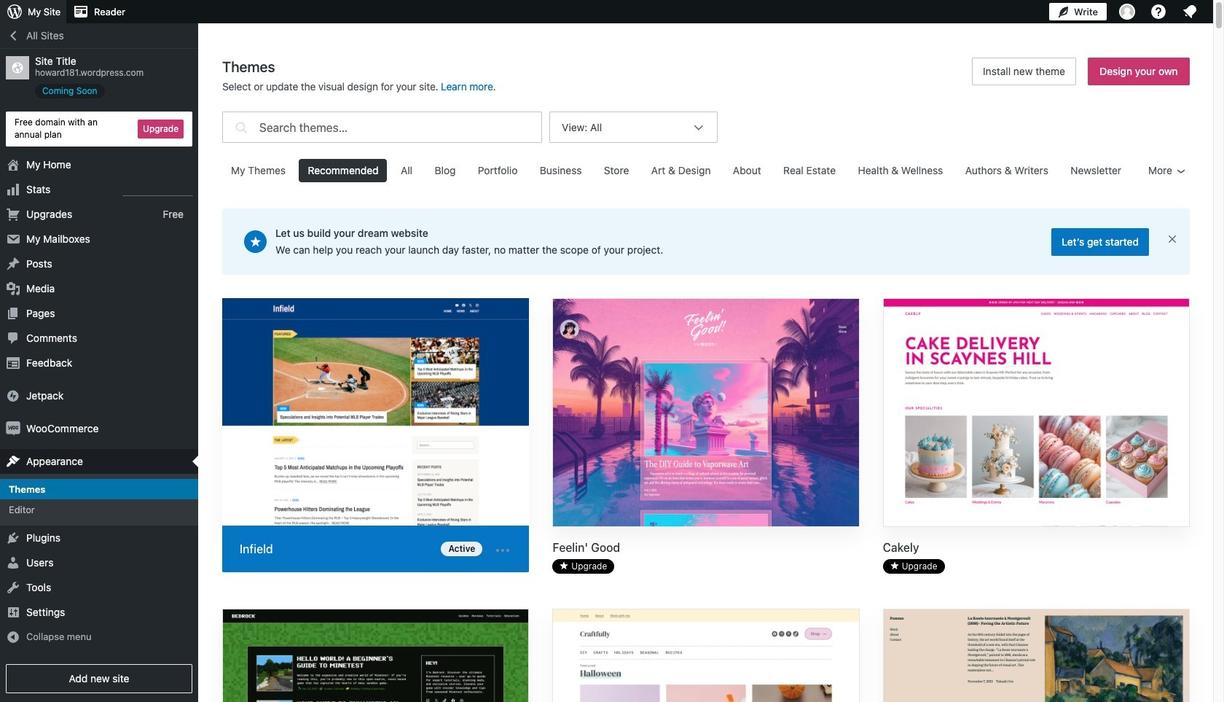 Task type: describe. For each thing, give the bounding box(es) containing it.
Search search field
[[260, 112, 542, 142]]

cakely is a business theme perfect for bakers or cake makers with a vibrant colour. image
[[884, 299, 1190, 528]]

my profile image
[[1120, 4, 1136, 20]]

2 img image from the top
[[6, 421, 20, 436]]

a cheerful wordpress blogging theme dedicated to all things homemade and delightful. image
[[554, 609, 859, 702]]



Task type: locate. For each thing, give the bounding box(es) containing it.
inspired by the iconic worlds of minecraft and minetest, bedrock is a blog theme that reminds the immersive experience of these games. image
[[223, 609, 529, 702]]

highest hourly views 0 image
[[123, 186, 192, 196]]

open search image
[[232, 108, 251, 147]]

manage your notifications image
[[1182, 3, 1199, 20]]

None search field
[[222, 108, 543, 147]]

dismiss image
[[1167, 233, 1179, 245]]

help image
[[1150, 3, 1168, 20]]

pomme is a simple portfolio theme for painters. image
[[884, 609, 1190, 702]]

a passionate sports fan blog celebrating your favorite game. image
[[222, 298, 530, 528]]

1 vertical spatial img image
[[6, 421, 20, 436]]

1 img image from the top
[[6, 388, 20, 403]]

0 vertical spatial img image
[[6, 388, 20, 403]]

a blog theme with a bold vaporwave aesthetic. its nostalgic atmosphere pays homage to the 80s and early 90s. image
[[554, 299, 859, 528]]

more options for theme infield image
[[495, 542, 512, 559]]

img image
[[6, 388, 20, 403], [6, 421, 20, 436]]



Task type: vqa. For each thing, say whether or not it's contained in the screenshot.
the topmost futuristic-
no



